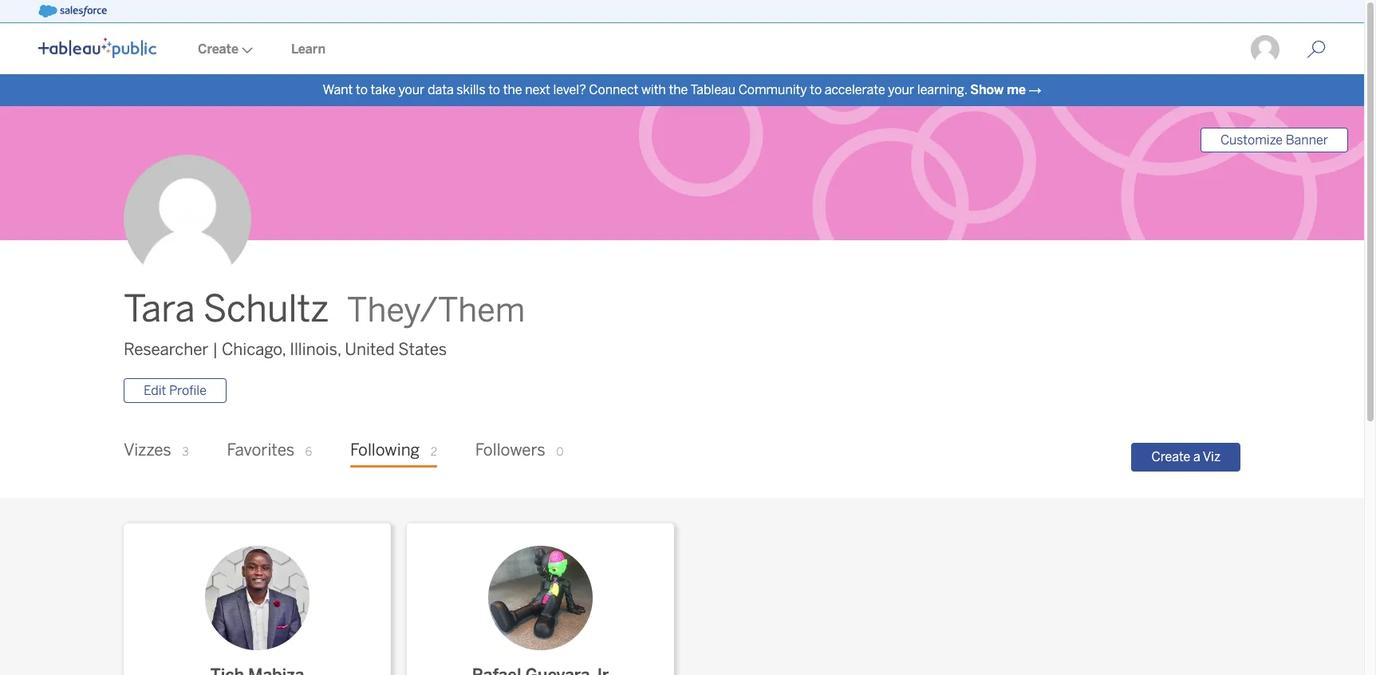 Task type: locate. For each thing, give the bounding box(es) containing it.
3
[[182, 446, 189, 459]]

tara schultz
[[124, 288, 329, 332]]

1 horizontal spatial the
[[669, 82, 688, 97]]

to
[[356, 82, 368, 97], [489, 82, 500, 97], [810, 82, 822, 97]]

|
[[212, 340, 218, 359]]

create inside button
[[1152, 449, 1191, 464]]

to left accelerate
[[810, 82, 822, 97]]

1 horizontal spatial create
[[1152, 449, 1191, 464]]

researcher | chicago, illinois, united states
[[124, 340, 447, 359]]

1 horizontal spatial your
[[889, 82, 915, 97]]

learn link
[[272, 25, 345, 74]]

show me link
[[971, 82, 1026, 97]]

they/them
[[347, 291, 525, 331]]

favorites
[[227, 441, 295, 460]]

create a viz
[[1152, 449, 1221, 464]]

banner
[[1286, 132, 1329, 148]]

2 horizontal spatial to
[[810, 82, 822, 97]]

0 vertical spatial create
[[198, 42, 239, 57]]

0 horizontal spatial create
[[198, 42, 239, 57]]

viz
[[1203, 449, 1221, 464]]

create inside dropdown button
[[198, 42, 239, 57]]

0 horizontal spatial to
[[356, 82, 368, 97]]

tara.schultz image
[[1250, 34, 1282, 65]]

0 horizontal spatial the
[[503, 82, 522, 97]]

0 horizontal spatial your
[[399, 82, 425, 97]]

your
[[399, 82, 425, 97], [889, 82, 915, 97]]

your right take
[[399, 82, 425, 97]]

connect
[[589, 82, 639, 97]]

edit profile button
[[124, 379, 227, 403]]

1 the from the left
[[503, 82, 522, 97]]

customize
[[1221, 132, 1283, 148]]

create
[[198, 42, 239, 57], [1152, 449, 1191, 464]]

followers
[[476, 441, 546, 460]]

logo image
[[38, 38, 156, 58]]

the
[[503, 82, 522, 97], [669, 82, 688, 97]]

your left learning.
[[889, 82, 915, 97]]

want to take your data skills to the next level? connect with the tableau community to accelerate your learning. show me →
[[323, 82, 1042, 97]]

skills
[[457, 82, 486, 97]]

schultz
[[203, 288, 329, 332]]

create button
[[179, 25, 272, 74]]

learn
[[291, 42, 326, 57]]

the right with on the top left of the page
[[669, 82, 688, 97]]

tara
[[124, 288, 195, 332]]

to left take
[[356, 82, 368, 97]]

1 horizontal spatial to
[[489, 82, 500, 97]]

1 vertical spatial create
[[1152, 449, 1191, 464]]

edit profile
[[144, 383, 207, 399]]

the left next
[[503, 82, 522, 97]]

2 to from the left
[[489, 82, 500, 97]]

next
[[525, 82, 551, 97]]

learning.
[[918, 82, 968, 97]]

to right skills
[[489, 82, 500, 97]]



Task type: describe. For each thing, give the bounding box(es) containing it.
2
[[431, 446, 437, 459]]

6
[[306, 446, 312, 459]]

researcher
[[124, 340, 209, 359]]

customize banner
[[1221, 132, 1329, 148]]

1 to from the left
[[356, 82, 368, 97]]

me
[[1007, 82, 1026, 97]]

→
[[1029, 82, 1042, 97]]

following
[[350, 441, 420, 460]]

2 the from the left
[[669, 82, 688, 97]]

create a viz button
[[1132, 443, 1241, 472]]

3 to from the left
[[810, 82, 822, 97]]

2 your from the left
[[889, 82, 915, 97]]

with
[[642, 82, 666, 97]]

0
[[557, 446, 564, 459]]

united
[[345, 340, 395, 359]]

edit
[[144, 383, 166, 399]]

want
[[323, 82, 353, 97]]

avatar image for tich mabiza image
[[205, 546, 310, 651]]

chicago,
[[222, 340, 286, 359]]

tableau
[[691, 82, 736, 97]]

data
[[428, 82, 454, 97]]

go to search image
[[1288, 40, 1346, 59]]

1 your from the left
[[399, 82, 425, 97]]

create for create a viz
[[1152, 449, 1191, 464]]

a
[[1194, 449, 1201, 464]]

salesforce logo image
[[38, 5, 107, 18]]

states
[[398, 340, 447, 359]]

community
[[739, 82, 807, 97]]

take
[[371, 82, 396, 97]]

accelerate
[[825, 82, 886, 97]]

vizzes
[[124, 441, 171, 460]]

avatar image
[[124, 155, 251, 283]]

avatar image for rafael guevara jr image
[[488, 546, 593, 651]]

profile
[[169, 383, 207, 399]]

create for create
[[198, 42, 239, 57]]

customize banner button
[[1201, 128, 1349, 152]]

illinois,
[[290, 340, 341, 359]]

level?
[[554, 82, 586, 97]]

show
[[971, 82, 1004, 97]]



Task type: vqa. For each thing, say whether or not it's contained in the screenshot.
'Love Is Love: Lgbtq+ Rights Around The World' link
no



